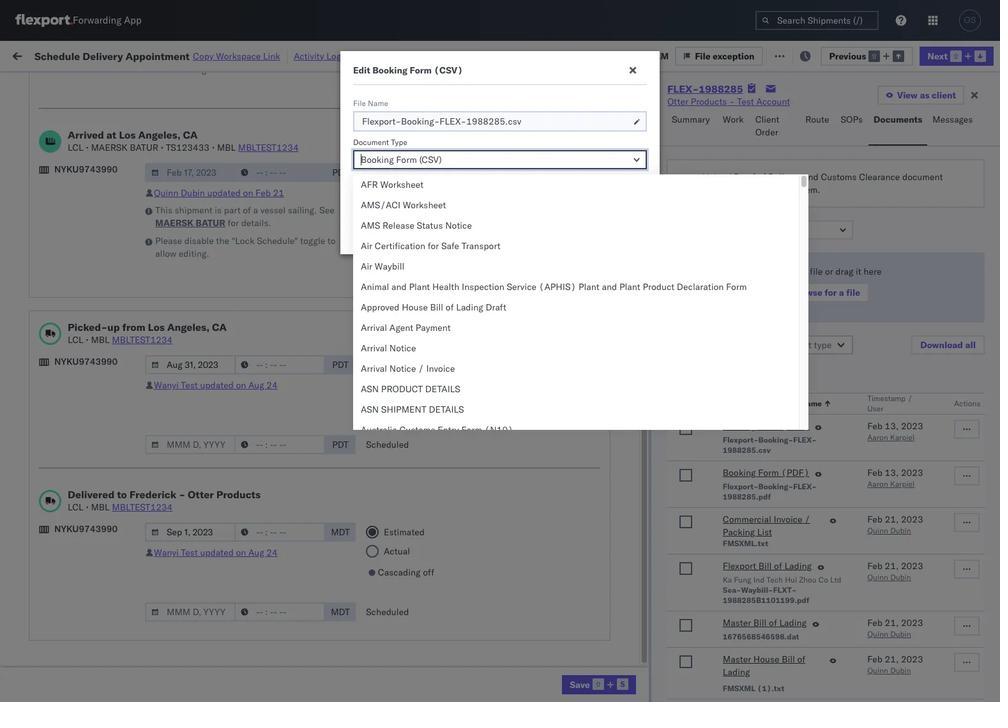 Task type: describe. For each thing, give the bounding box(es) containing it.
/ inside "timestamp / user"
[[908, 394, 913, 403]]

mar for the schedule pickup from amsterdam airport schiphol, haarlemmermeer, netherlands "link"
[[271, 640, 288, 652]]

action
[[956, 50, 984, 61]]

0 vertical spatial flex-1988285
[[668, 82, 743, 95]]

ams release status notice
[[361, 220, 472, 231]]

• down arrived
[[86, 142, 89, 153]]

animal
[[361, 281, 389, 293]]

schedule for sixth the schedule pickup from los angeles, ca link from the top
[[29, 521, 67, 532]]

2:00
[[206, 247, 225, 258]]

24 for ca
[[267, 379, 278, 391]]

0 horizontal spatial exception
[[713, 50, 755, 62]]

• inside picked-up from los angeles, ca lcl • mbl mbltest1234
[[86, 334, 89, 346]]

types
[[703, 184, 725, 195]]

cst, for 3rd the schedule pickup from los angeles, ca link from the bottom of the page
[[244, 500, 264, 511]]

0 vertical spatial to
[[328, 51, 336, 63]]

0 horizontal spatial file
[[810, 266, 823, 277]]

wanyi test updated on aug 24 button for ca
[[154, 379, 278, 391]]

11 ocean from the top
[[391, 556, 417, 568]]

4 schedule pickup from los angeles, ca link from the top
[[29, 464, 181, 490]]

4 bicu1234565, demu1232567 from the top
[[787, 584, 917, 595]]

testmbl123
[[870, 134, 926, 146]]

Generate document type... text field
[[667, 220, 853, 240]]

browse for a file
[[791, 287, 861, 298]]

2 fcl from the top
[[419, 134, 436, 146]]

5 ocean from the top
[[391, 303, 417, 315]]

payment
[[416, 322, 451, 333]]

route
[[806, 114, 829, 125]]

cst, for confirm pickup from los angeles, ca link for 1:59 am cst, feb 24, 2023
[[244, 359, 264, 371]]

7 fcl from the top
[[419, 556, 436, 568]]

as
[[920, 89, 930, 101]]

1 please disable the "lock schedule" toggle to allow editing. from the top
[[155, 51, 336, 75]]

11:00
[[206, 444, 231, 455]]

1 horizontal spatial and
[[602, 281, 617, 293]]

1:59 am cst, feb 24, 2023
[[206, 359, 323, 371]]

cst, for third the schedule pickup from los angeles, ca link from the top of the page
[[244, 331, 264, 343]]

205 on track
[[294, 50, 346, 61]]

activity log
[[294, 50, 341, 62]]

1 fcl from the top
[[419, 106, 436, 118]]

booking- for flexport-booking-flex-1988285.csv
[[401, 116, 440, 127]]

1 plant from the left
[[409, 281, 430, 293]]

air certification for safe transport
[[361, 240, 501, 252]]

schedule pickup from los angeles, ca for first the schedule pickup from los angeles, ca link
[[29, 156, 172, 180]]

schedule delivery appointment link for 1:59 am cst, mar 3, 2023
[[29, 555, 157, 568]]

lading inside master house bill of lading
[[723, 666, 750, 678]]

booking for booking form (pdf)
[[723, 467, 756, 478]]

edit booking form (csv)
[[353, 65, 463, 76]]

ocean lcl for 11:30 am cst, feb 24, 2023
[[391, 387, 435, 399]]

resize handle column header for flex id
[[765, 99, 781, 702]]

fmsxml (1).txt
[[723, 684, 785, 693]]

1 vertical spatial (csv)
[[782, 420, 810, 432]]

master for master house bill of lading
[[723, 654, 751, 665]]

5 schedule pickup from los angeles, ca button from the top
[[29, 520, 181, 547]]

a inside this shipment is part of a vessel sailing. see maersk batur for details.
[[253, 204, 258, 216]]

release
[[383, 220, 415, 231]]

all
[[966, 339, 976, 351]]

1:59 am cst, feb 15, 2023
[[206, 106, 323, 118]]

1 maeu1234567 from the top
[[787, 275, 852, 286]]

schedule pickup from los angeles, ca for sixth the schedule pickup from los angeles, ca link from the top
[[29, 521, 172, 545]]

on for 11:00 am cst, feb 25, 2023
[[584, 444, 597, 455]]

of up the tech
[[774, 560, 782, 572]]

consignee inside button
[[557, 104, 594, 114]]

2:30 pm cst, feb 17, 2023 for schedule pickup from los angeles international airport
[[206, 191, 322, 202]]

message
[[172, 50, 208, 61]]

1 ocean fcl from the top
[[391, 106, 436, 118]]

schedule delivery appointment link for 1:59 am cst, feb 15, 2023
[[29, 105, 157, 118]]

2 vertical spatial the
[[216, 235, 229, 247]]

delivered
[[68, 488, 115, 501]]

1 schedule pickup from los angeles, ca button from the top
[[29, 155, 181, 182]]

copy
[[193, 50, 214, 62]]

schedule delivery appointment for 2:30 pm cst, feb 17, 2023
[[29, 218, 157, 230]]

aaron for (csv)
[[868, 432, 888, 442]]

filtered by:
[[13, 78, 59, 90]]

7 ocean from the top
[[391, 359, 417, 371]]

updated for ca
[[200, 379, 234, 391]]

lading up hui on the bottom right of the page
[[785, 560, 812, 572]]

cst, for upload customs clearance documents link
[[244, 247, 264, 258]]

1 schedule pickup from los angeles, ca link from the top
[[29, 155, 181, 180]]

dubin for fmsxml.txt
[[891, 526, 911, 535]]

wanyi test updated on aug 24 button for products
[[154, 547, 278, 558]]

4 1911466 from the top
[[733, 584, 772, 596]]

workspace
[[216, 50, 261, 62]]

fung
[[734, 575, 752, 585]]

1 vertical spatial a
[[803, 266, 808, 277]]

flexport
[[723, 560, 757, 572]]

view
[[897, 89, 918, 101]]

1 horizontal spatial file exception
[[782, 50, 841, 61]]

from for third the schedule pickup from los angeles, ca link from the top of the page
[[99, 324, 118, 336]]

ind
[[754, 575, 765, 585]]

1 horizontal spatial file
[[695, 50, 711, 62]]

type for document type / filename
[[763, 399, 780, 408]]

maersk inside arrived at los angeles, ca lcl • maersk batur • ts123433 • mbl mbltest1234
[[91, 142, 128, 153]]

angeles, inside picked-up from los angeles, ca lcl • mbl mbltest1234
[[167, 321, 210, 333]]

otter products, llc for flex-2060357
[[557, 669, 638, 680]]

log
[[327, 50, 341, 62]]

lagerfeld for schedule pickup from amsterdam airport schiphol, haarlemmermeer, netherlands
[[576, 640, 614, 652]]

next
[[928, 50, 948, 62]]

client name
[[474, 104, 517, 114]]

bill inside master house bill of lading
[[782, 654, 795, 665]]

pdt for 21
[[332, 167, 349, 178]]

ca for 2nd schedule pickup from los angeles, ca button from the top of the page
[[29, 281, 42, 292]]

8 ocean from the top
[[391, 387, 417, 399]]

2 demo123 from the top
[[870, 416, 913, 427]]

delivered to frederick - otter products lcl • mbl mbltest1234
[[68, 488, 261, 513]]

1 -- : -- -- text field from the top
[[234, 163, 325, 182]]

1 -- : -- -- text field from the top
[[234, 355, 325, 374]]

lading down the flxt-
[[780, 617, 807, 629]]

mode
[[391, 104, 411, 114]]

file inside button
[[847, 287, 861, 298]]

mar for 3rd the schedule pickup from los angeles, ca link from the bottom of the page
[[267, 500, 283, 511]]

0 horizontal spatial and
[[392, 281, 407, 293]]

1 toggle from the top
[[300, 51, 325, 63]]

12 ocean from the top
[[391, 669, 417, 680]]

form right entry on the bottom of the page
[[462, 424, 482, 436]]

resize handle column header for container numbers
[[848, 99, 864, 702]]

flex-2097290 for schedule pickup from amsterdam airport schiphol, haarlemmermeer, netherlands
[[705, 640, 772, 652]]

zhou
[[799, 575, 817, 585]]

master bill of lading link
[[723, 616, 807, 632]]

view as client button
[[878, 86, 965, 105]]

upload customs clearance documents button
[[29, 239, 181, 266]]

honeywell up draft
[[474, 275, 516, 287]]

1 editing. from the top
[[179, 64, 209, 75]]

2 plant from the left
[[579, 281, 600, 293]]

2 disable from the top
[[184, 235, 214, 247]]

• left ts123433
[[161, 142, 164, 153]]

2 schedule pickup from los angeles, ca link from the top
[[29, 267, 181, 293]]

details for asn product details
[[425, 383, 460, 395]]

for inside this shipment is part of a vessel sailing. see maersk batur for details.
[[228, 217, 239, 229]]

2 allow from the top
[[155, 248, 176, 259]]

filtered
[[13, 78, 44, 90]]

of inside upload proof of delivery and customs clearance document types through the work item.
[[758, 171, 766, 183]]

lading inside list box
[[456, 302, 484, 313]]

schedule pickup from amsterdam airport schiphol, haarlemmermeer, netherlands link
[[29, 633, 181, 670]]

my work
[[13, 46, 70, 64]]

0 vertical spatial notice
[[445, 220, 472, 231]]

ams/aci worksheet
[[361, 199, 446, 211]]

cst, for schedule delivery appointment link associated with 12:44 pm cst, mar 3, 2023
[[249, 612, 269, 624]]

cst, for schedule delivery appointment link for 2:30 pm cst, feb 17, 2023
[[244, 219, 264, 230]]

ams
[[361, 220, 380, 231]]

confirm pickup from los angeles, ca button for 1:59 am cst, feb 17, 2023
[[29, 127, 181, 154]]

client
[[932, 89, 956, 101]]

confirm pickup from los angeles, ca link for 1:59 am cst, feb 17, 2023
[[29, 127, 181, 152]]

1 ocean from the top
[[391, 106, 417, 118]]

3 ocean fcl from the top
[[391, 331, 436, 343]]

1 mdt from the top
[[331, 526, 350, 538]]

cst, for 9:30 pm cst, feb 21, 2023's schedule delivery appointment link
[[244, 303, 264, 315]]

2 mmm d, yyyy text field from the top
[[145, 523, 236, 542]]

work inside button
[[723, 114, 744, 125]]

0 vertical spatial booking
[[373, 65, 408, 76]]

0 horizontal spatial file exception
[[695, 50, 755, 62]]

confirm for 1:59 am cst, feb 24, 2023
[[29, 352, 62, 364]]

drag
[[836, 266, 854, 277]]

los inside arrived at los angeles, ca lcl • maersk batur • ts123433 • mbl mbltest1234
[[119, 128, 136, 141]]

ca for 1st schedule pickup from los angeles, ca button from the bottom of the page
[[29, 674, 42, 686]]

pickup inside schedule pickup from los angeles international airport
[[69, 184, 97, 195]]

agent
[[390, 322, 413, 333]]

flex
[[685, 104, 699, 114]]

clearance inside "upload customs clearance documents"
[[99, 240, 140, 251]]

am for confirm pickup from los angeles, ca button corresponding to 1:59 am cst, feb 17, 2023
[[227, 134, 242, 146]]

name for client name
[[497, 104, 517, 114]]

am for schedule delivery appointment button associated with 1:59 am cst, feb 15, 2023
[[227, 106, 242, 118]]

3 schedule pickup from los angeles, ca button from the top
[[29, 324, 181, 350]]

2 -- : -- -- text field from the top
[[234, 523, 325, 542]]

forwarding
[[73, 14, 122, 27]]

4 flex-1911466 from the top
[[705, 584, 772, 596]]

account inside otter products - test account link
[[757, 96, 790, 107]]

flexport-booking-flex- 1988285.pdf
[[723, 482, 817, 501]]

booking for booking form (csv)
[[723, 420, 756, 432]]

a inside button
[[839, 287, 844, 298]]

am for 1:59 am cst, feb 24, 2023 confirm pickup from los angeles, ca button
[[227, 359, 242, 371]]

4 ocean from the top
[[391, 275, 417, 287]]

6 fcl from the top
[[419, 528, 436, 539]]

mmm d, yyyy text field for otter
[[145, 602, 236, 622]]

1919147
[[733, 472, 772, 483]]

4 ocean fcl from the top
[[391, 359, 436, 371]]

1 vertical spatial actions
[[954, 399, 981, 408]]

9:30 pm cst, feb 21, 2023
[[206, 303, 322, 315]]

11:00 am cst, feb 25, 2023
[[206, 444, 328, 455]]

scheduled for delivered to frederick - otter products
[[366, 606, 409, 618]]

ams/aci
[[361, 199, 401, 211]]

notice for arrival notice
[[390, 342, 416, 354]]

schedule for first the schedule pickup from los angeles, ca link
[[29, 156, 67, 167]]

form right declaration
[[726, 281, 747, 293]]

safe
[[441, 240, 459, 252]]

client name button
[[468, 102, 538, 114]]

3 ocean from the top
[[391, 163, 417, 174]]

quinn for fmsxml (1).txt
[[868, 666, 889, 675]]

6 schedule pickup from los angeles, ca link from the top
[[29, 520, 181, 546]]

asn product details
[[361, 383, 460, 395]]

angeles, for 3rd the schedule pickup from los angeles, ca link from the bottom of the page
[[137, 493, 172, 504]]

australia customs entry form (n10)
[[361, 424, 513, 436]]

deadline
[[206, 104, 237, 114]]

3 pdt from the top
[[332, 439, 349, 450]]

2 horizontal spatial file
[[782, 50, 797, 61]]

1 vertical spatial 1988285
[[733, 163, 772, 174]]

arrival notice
[[361, 342, 416, 354]]

mbl inside arrived at los angeles, ca lcl • maersk batur • ts123433 • mbl mbltest1234
[[217, 142, 236, 153]]

1988285.csv for flexport-booking-flex-1988285.csv
[[467, 116, 522, 127]]

of down confirm delivery
[[85, 443, 93, 455]]

6 ocean fcl from the top
[[391, 528, 436, 539]]

to inside delivered to frederick - otter products lcl • mbl mbltest1234
[[117, 488, 127, 501]]

13, for booking form (csv)
[[885, 420, 899, 432]]

5 fcl from the top
[[419, 416, 436, 427]]

fmsxml.txt
[[723, 539, 768, 548]]

shipment
[[175, 204, 213, 216]]

1 allow from the top
[[155, 64, 176, 75]]

1988285b1101199.pdf
[[723, 595, 810, 605]]

netherlands
[[29, 659, 79, 670]]

documents inside "upload customs clearance documents"
[[29, 253, 76, 264]]

flexport bill of lading
[[723, 560, 812, 572]]

off for delivered to frederick - otter products
[[423, 567, 434, 578]]

bill up payment
[[430, 302, 443, 313]]

0 vertical spatial (csv)
[[434, 65, 463, 76]]

mar for sixth the schedule pickup from los angeles, ca link from the top
[[267, 528, 283, 539]]

7 ocean fcl from the top
[[391, 556, 436, 568]]

3 schedule pickup from los angeles, ca link from the top
[[29, 324, 181, 349]]

0 vertical spatial actions
[[952, 104, 979, 114]]

client for client order
[[756, 114, 780, 125]]

3 resize handle column header from the left
[[369, 99, 385, 702]]

of down "health" on the top of the page
[[446, 302, 454, 313]]

pm for 9:30 pm cst, feb 21, 2023's schedule delivery appointment link
[[227, 303, 241, 315]]

17, for confirm pickup from los angeles, ca
[[284, 134, 298, 146]]

for left safe
[[428, 240, 439, 252]]

approved house bill of lading draft
[[361, 302, 507, 313]]

6 schedule pickup from los angeles, ca button from the top
[[29, 661, 181, 688]]

schedule for 1:59 am cst, mar 3, 2023's schedule delivery appointment link
[[29, 555, 67, 567]]

timestamp / user
[[868, 394, 913, 413]]

the inside upload proof of delivery and customs clearance document types through the work item.
[[761, 184, 774, 195]]

ag for 2:00 pm cst, feb 20, 2023
[[599, 247, 611, 258]]

item.
[[800, 184, 821, 195]]

bicu1234565, for 1:59 am cst, mar 3, 2023's schedule delivery appointment link
[[787, 556, 850, 567]]

2 ocean fcl from the top
[[391, 134, 436, 146]]

pickup inside schedule pickup from amsterdam airport schiphol, haarlemmermeer, netherlands
[[69, 633, 97, 645]]

products, for flex-2060357
[[580, 669, 619, 680]]

resize handle column header for client name
[[535, 99, 551, 702]]

mbltest1234 inside arrived at los angeles, ca lcl • maersk batur • ts123433 • mbl mbltest1234
[[238, 142, 299, 153]]

4 schedule pickup from los angeles, ca button from the top
[[29, 492, 181, 519]]

2 "lock from the top
[[232, 235, 255, 247]]

0 horizontal spatial status
[[70, 79, 92, 88]]

airport inside schedule pickup from los angeles international airport
[[83, 196, 112, 208]]

cst, for first the schedule pickup from los angeles, ca link
[[244, 163, 264, 174]]

4 fcl from the top
[[419, 359, 436, 371]]

international inside schedule pickup from los angeles international airport
[[29, 196, 81, 208]]

mar for 1:59 am cst, mar 3, 2023's schedule delivery appointment link
[[267, 556, 283, 568]]

dubin for sea-waybill-flxt- 1988285b1101199.pdf
[[891, 572, 911, 582]]

0 vertical spatial the
[[216, 51, 229, 63]]

documents button
[[869, 108, 928, 146]]

9 ocean from the top
[[391, 416, 417, 427]]

flex-1977428
[[705, 275, 772, 287]]

1 "lock from the top
[[232, 51, 255, 63]]

consignee button
[[551, 102, 666, 114]]

2 please disable the "lock schedule" toggle to allow editing. from the top
[[155, 235, 336, 259]]

pm for schedule delivery appointment link for 2:30 pm cst, feb 17, 2023
[[227, 219, 241, 230]]

appointment for 9:30 pm cst, feb 21, 2023
[[105, 302, 157, 314]]

mbltest1234 button for otter
[[112, 501, 173, 513]]

1 demo123 from the top
[[870, 106, 913, 118]]

4,
[[286, 669, 294, 680]]

flex-1919147
[[705, 472, 772, 483]]

1 disable from the top
[[184, 51, 214, 63]]

nyku9743990 up item.
[[787, 162, 850, 174]]

honeywell down inspection at top
[[474, 303, 516, 315]]

maersk inside this shipment is part of a vessel sailing. see maersk batur for details.
[[155, 217, 194, 229]]

work inside button
[[140, 50, 162, 61]]

2 ocean lcl from the top
[[391, 275, 435, 287]]

work button
[[718, 108, 750, 146]]

upload proof of delivery and customs clearance document types through the work item.
[[703, 171, 943, 195]]

ca inside picked-up from los angeles, ca lcl • mbl mbltest1234
[[212, 321, 227, 333]]

9 resize handle column header from the left
[[968, 99, 983, 702]]

cst, for confirm pickup from los angeles, ca link corresponding to 1:59 am cst, feb 17, 2023
[[244, 134, 264, 146]]

mode button
[[385, 102, 455, 114]]

due
[[580, 50, 596, 62]]

nyku9743990 for arrived at los angeles, ca
[[54, 164, 118, 175]]

draft
[[486, 302, 507, 313]]

schedule pickup from amsterdam airport schiphol, haarlemmermeer, netherlands button
[[29, 633, 181, 670]]

by:
[[46, 78, 59, 90]]

1911466 for 1:59 am cst, mar 3, 2023's schedule delivery appointment link
[[733, 556, 772, 568]]

5 schedule pickup from los angeles, ca link from the top
[[29, 492, 181, 518]]

documents inside button
[[874, 114, 923, 125]]

previous button
[[821, 46, 914, 65]]

confirm pickup from los angeles, ca button for 1:59 am cst, feb 24, 2023
[[29, 352, 181, 379]]

1 flxt00001977428a from the top
[[870, 275, 958, 287]]

form up mode 'button'
[[410, 65, 432, 76]]

asn for asn product details
[[361, 383, 379, 395]]

4 bicu1234565, from the top
[[787, 584, 850, 595]]

is
[[215, 204, 222, 216]]

user
[[868, 404, 884, 413]]

2 ocean from the top
[[391, 134, 417, 146]]

transport
[[462, 240, 501, 252]]

los inside schedule pickup from los angeles international airport
[[120, 184, 135, 195]]

wanyi test updated on aug 24 for products
[[154, 547, 278, 558]]

3, for the schedule pickup from amsterdam airport schiphol, haarlemmermeer, netherlands "link"
[[291, 640, 299, 652]]

document for document type
[[770, 339, 812, 351]]

los inside picked-up from los angeles, ca lcl • mbl mbltest1234
[[148, 321, 165, 333]]

mbltest1234 inside delivered to frederick - otter products lcl • mbl mbltest1234
[[112, 501, 173, 513]]

form inside booking form (csv) link
[[758, 420, 779, 432]]

am for 2nd schedule pickup from los angeles, ca button from the bottom
[[227, 528, 242, 539]]

1 please from the top
[[155, 51, 182, 63]]

form inside booking form (pdf) link
[[758, 467, 779, 478]]

5 ocean fcl from the top
[[391, 416, 436, 427]]

of up 1676568546598.dat
[[769, 617, 777, 629]]

1 -- from the top
[[870, 472, 881, 483]]

wanyi for los
[[154, 379, 179, 391]]

timestamp
[[868, 394, 906, 403]]

clearance inside upload proof of delivery and customs clearance document types through the work item.
[[859, 171, 900, 183]]

am for 11:30 am cst, feb 24, 2023 confirm pickup from los angeles, ca button
[[233, 387, 248, 399]]



Task type: vqa. For each thing, say whether or not it's contained in the screenshot.
2
no



Task type: locate. For each thing, give the bounding box(es) containing it.
"lock right (0)
[[232, 51, 255, 63]]

1 vertical spatial wanyi test updated on aug 24 button
[[154, 547, 278, 558]]

2 2:30 from the top
[[206, 219, 225, 230]]

• right ts123433
[[212, 142, 215, 153]]

waybill
[[375, 261, 405, 272]]

0 vertical spatial mmm d, yyyy text field
[[145, 163, 236, 182]]

8 resize handle column header from the left
[[848, 99, 864, 702]]

2 schedule pickup from los angeles, ca button from the top
[[29, 267, 181, 294]]

maeu1234567 down browse for a file
[[787, 303, 852, 314]]

0 vertical spatial confirm pickup from los angeles, ca link
[[29, 127, 181, 152]]

mbltest1234 down up
[[112, 334, 173, 346]]

schedule for fourth the schedule pickup from los angeles, ca link
[[29, 465, 67, 476]]

clearance up 'mawb1234'
[[859, 171, 900, 183]]

• down picked-
[[86, 334, 89, 346]]

2 1911466 from the top
[[733, 528, 772, 539]]

12:44 pm cst, mar 3, 2023
[[206, 612, 323, 624], [206, 640, 323, 652]]

017482927423 for 11:00 am cst, feb 25, 2023
[[870, 444, 937, 455]]

1988285.csv for flexport-booking-flex- 1988285.csv
[[723, 445, 771, 455]]

0 vertical spatial please
[[155, 51, 182, 63]]

allow up the blocked,
[[155, 64, 176, 75]]

3 confirm pickup from los angeles, ca link from the top
[[29, 380, 181, 405]]

2 mdt from the top
[[331, 606, 350, 618]]

file exception up flex-1988285 link
[[695, 50, 755, 62]]

here
[[864, 266, 882, 277]]

1988285.csv down 'client name'
[[467, 116, 522, 127]]

0 vertical spatial aaron
[[868, 432, 888, 442]]

1 llc from the top
[[622, 163, 638, 174]]

2 vertical spatial document
[[723, 399, 761, 408]]

mbltest1234 inside picked-up from los angeles, ca lcl • mbl mbltest1234
[[112, 334, 173, 346]]

1 vertical spatial lagerfeld
[[576, 640, 614, 652]]

customs down asn shipment details
[[400, 424, 435, 436]]

2 schedule delivery appointment button from the top
[[29, 218, 157, 232]]

feb
[[599, 50, 614, 62], [267, 106, 282, 118], [267, 134, 282, 146], [267, 163, 282, 174], [256, 187, 271, 199], [266, 191, 282, 202], [266, 219, 282, 230], [266, 247, 282, 258], [266, 303, 282, 315], [267, 331, 282, 343], [267, 359, 282, 371], [272, 387, 288, 399], [868, 420, 883, 432], [272, 444, 288, 455], [868, 467, 883, 478], [868, 514, 883, 525], [868, 560, 883, 572], [868, 617, 883, 629], [868, 654, 883, 665]]

notice
[[445, 220, 472, 231], [390, 342, 416, 354], [390, 363, 416, 374]]

24, down 22,
[[284, 359, 298, 371]]

4 schedule delivery appointment from the top
[[29, 555, 157, 567]]

proof inside upload proof of delivery and customs clearance document types through the work item.
[[734, 171, 756, 183]]

llc for flex-1988285
[[622, 163, 638, 174]]

delivery inside upload proof of delivery and customs clearance document types through the work item.
[[768, 171, 801, 183]]

for left work,
[[123, 79, 133, 88]]

3, for 1:59 am cst, mar 3, 2023's schedule delivery appointment link
[[286, 556, 294, 568]]

Booking Form (CSV) text field
[[353, 150, 647, 169]]

feb 21, 2023 quinn dubin for sea-waybill-flxt- 1988285b1101199.pdf
[[868, 560, 924, 582]]

asn for asn shipment details
[[361, 404, 379, 415]]

1 horizontal spatial exception
[[800, 50, 841, 61]]

0 horizontal spatial file
[[353, 98, 366, 108]]

cst, for 1:59 am cst, mar 3, 2023's schedule delivery appointment link
[[244, 556, 264, 568]]

0 horizontal spatial plant
[[409, 281, 430, 293]]

schedule inside schedule pickup from los angeles international airport
[[29, 184, 67, 195]]

3,
[[286, 500, 294, 511], [286, 528, 294, 539], [286, 556, 294, 568], [291, 612, 299, 624], [291, 640, 299, 652]]

2 products, from the top
[[580, 669, 619, 680]]

-- : -- -- text field
[[234, 355, 325, 374], [234, 435, 325, 454], [234, 602, 325, 622]]

cascading
[[378, 399, 421, 411], [378, 567, 421, 578]]

otter inside delivered to frederick - otter products lcl • mbl mbltest1234
[[188, 488, 214, 501]]

haarlemmermeer,
[[101, 646, 173, 658]]

schedule for schedule pickup from los angeles international airport link
[[29, 184, 67, 195]]

inspection
[[462, 281, 505, 293]]

3 plant from the left
[[620, 281, 641, 293]]

at inside arrived at los angeles, ca lcl • maersk batur • ts123433 • mbl mbltest1234
[[107, 128, 116, 141]]

0 horizontal spatial documents
[[29, 253, 76, 264]]

2 feb 21, 2023 quinn dubin from the top
[[868, 560, 924, 582]]

0 vertical spatial 1988285
[[699, 82, 743, 95]]

resize handle column header for consignee
[[663, 99, 678, 702]]

1 confirm pickup from los angeles, ca link from the top
[[29, 127, 181, 152]]

flexport. image
[[15, 14, 73, 27]]

1:59
[[633, 50, 652, 62], [206, 106, 225, 118], [206, 134, 225, 146], [206, 163, 225, 174], [206, 331, 225, 343], [206, 359, 225, 371], [206, 500, 225, 511], [206, 528, 225, 539], [206, 556, 225, 568], [206, 669, 225, 680]]

resize handle column header for workitem
[[183, 99, 198, 702]]

activity log button
[[294, 49, 341, 63]]

arrival down approved
[[361, 322, 387, 333]]

and inside upload proof of delivery and customs clearance document types through the work item.
[[804, 171, 819, 183]]

6 ocean from the top
[[391, 331, 417, 343]]

1 vertical spatial flxt00001977428a
[[870, 387, 958, 399]]

2:30 down is
[[206, 219, 225, 230]]

flexport- for flexport-booking-flex-1988285.csv
[[362, 116, 401, 127]]

mbltest1234 button down "frederick"
[[112, 501, 173, 513]]

flexport- up document type
[[362, 116, 401, 127]]

document inside button
[[770, 339, 812, 351]]

schiphol,
[[60, 646, 98, 658]]

file exception button
[[762, 46, 850, 65], [762, 46, 850, 65], [675, 46, 763, 65], [675, 46, 763, 65]]

1 2097290 from the top
[[733, 612, 772, 624]]

nyku9743990 down picked-
[[54, 356, 118, 367]]

None checkbox
[[680, 422, 692, 435], [680, 469, 692, 482], [680, 619, 692, 632], [680, 422, 692, 435], [680, 469, 692, 482], [680, 619, 692, 632]]

3, for schedule delivery appointment link associated with 12:44 pm cst, mar 3, 2023
[[291, 612, 299, 624]]

this
[[155, 204, 172, 216]]

2 pdt from the top
[[332, 359, 349, 371]]

2 schedule" from the top
[[257, 235, 298, 247]]

integration for 11:00 am cst, feb 25, 2023
[[474, 444, 518, 455]]

ocean fcl
[[391, 106, 436, 118], [391, 134, 436, 146], [391, 331, 436, 343], [391, 359, 436, 371], [391, 416, 436, 427], [391, 528, 436, 539], [391, 556, 436, 568]]

1 vertical spatial details
[[429, 404, 464, 415]]

mbltest1234 button for angeles,
[[112, 334, 173, 346]]

• inside delivered to frederick - otter products lcl • mbl mbltest1234
[[86, 501, 89, 513]]

type inside button
[[763, 399, 780, 408]]

schedule delivery appointment link for 9:30 pm cst, feb 21, 2023
[[29, 302, 157, 315]]

1 ocean lcl from the top
[[391, 163, 435, 174]]

master bill of lading
[[723, 617, 807, 629]]

0 vertical spatial customs
[[821, 171, 857, 183]]

-- : -- -- text field up 4,
[[234, 602, 325, 622]]

aug
[[248, 379, 264, 391], [248, 547, 264, 558]]

at for 759
[[254, 50, 262, 61]]

7 resize handle column header from the left
[[765, 99, 781, 702]]

wanyi down delivered to frederick - otter products lcl • mbl mbltest1234
[[154, 547, 179, 558]]

flex-2097290 down sea-
[[705, 612, 772, 624]]

editing. up in
[[179, 64, 209, 75]]

c/o for schedule pickup from amsterdam airport schiphol, haarlemmermeer, netherlands
[[687, 640, 702, 652]]

mbl down picked-
[[91, 334, 110, 346]]

0 vertical spatial updated
[[207, 187, 241, 199]]

1 mmm d, yyyy text field from the top
[[145, 435, 236, 454]]

0 vertical spatial aug
[[248, 379, 264, 391]]

flex-2097290 up the flex-2060357
[[705, 640, 772, 652]]

integration test account - on ag for 11:00 am cst, feb 25, 2023
[[474, 444, 611, 455]]

arrived
[[68, 128, 104, 141]]

2 12:44 from the top
[[206, 640, 231, 652]]

0 vertical spatial 12:44 pm cst, mar 3, 2023
[[206, 612, 323, 624]]

angeles, for confirm pickup from los angeles, ca link for 1:59 am cst, feb 24, 2023
[[132, 352, 167, 364]]

customs inside "upload customs clearance documents"
[[61, 240, 97, 251]]

1988285.csv
[[467, 116, 522, 127], [723, 445, 771, 455]]

205
[[294, 50, 311, 61]]

1 bleckmann from the top
[[704, 612, 750, 624]]

1 schedule delivery appointment from the top
[[29, 106, 157, 117]]

mbltest1234 down "frederick"
[[112, 501, 173, 513]]

from for schedule pickup from los angeles international airport link
[[99, 184, 118, 195]]

1 pdt from the top
[[332, 167, 349, 178]]

2 arrival from the top
[[361, 342, 387, 354]]

honeywell right service
[[557, 275, 599, 287]]

0 vertical spatial 12:44
[[206, 612, 231, 624]]

0 vertical spatial 2:30
[[206, 191, 225, 202]]

2 vertical spatial international
[[616, 640, 668, 652]]

the right through
[[761, 184, 774, 195]]

the right copy
[[216, 51, 229, 63]]

karl for schedule delivery appointment
[[557, 612, 573, 624]]

product
[[643, 281, 675, 293]]

1 vertical spatial notice
[[390, 342, 416, 354]]

0 vertical spatial products,
[[580, 163, 619, 174]]

2 flxt00001977428a from the top
[[870, 387, 958, 399]]

mmm d, yyyy text field up '11:30'
[[145, 355, 236, 374]]

flxt-
[[773, 585, 797, 595]]

0 vertical spatial proof
[[734, 171, 756, 183]]

lading up the fmsxml
[[723, 666, 750, 678]]

1 2:30 pm cst, feb 17, 2023 from the top
[[206, 191, 322, 202]]

resize handle column header
[[183, 99, 198, 702], [325, 99, 340, 702], [369, 99, 385, 702], [452, 99, 468, 702], [535, 99, 551, 702], [663, 99, 678, 702], [765, 99, 781, 702], [848, 99, 864, 702], [968, 99, 983, 702]]

otter products - test account
[[668, 96, 790, 107], [474, 163, 597, 174], [474, 669, 597, 680]]

mmm d, yyyy text field down '11:30'
[[145, 435, 236, 454]]

client up order
[[756, 114, 780, 125]]

and up item.
[[804, 171, 819, 183]]

at right arrived
[[107, 128, 116, 141]]

pdt for 24
[[332, 359, 349, 371]]

schedule delivery appointment for 9:30 pm cst, feb 21, 2023
[[29, 302, 157, 314]]

3 bicu1234565, demu1232567 from the top
[[787, 556, 917, 567]]

confirm pickup from los angeles, ca down workitem 'button'
[[29, 127, 167, 152]]

2:00 pm cst, feb 20, 2023
[[206, 247, 322, 258]]

1 vertical spatial wanyi test updated on aug 24
[[154, 547, 278, 558]]

2 lagerfeld from the top
[[576, 640, 614, 652]]

invoice inside commercial invoice / packing list
[[774, 514, 803, 525]]

bicu1234565, for 3rd the schedule pickup from los angeles, ca link from the bottom of the page
[[787, 500, 850, 511]]

1 vertical spatial customs
[[61, 240, 97, 251]]

3 feb 21, 2023 quinn dubin from the top
[[868, 617, 924, 639]]

1 vertical spatial flex-1988285
[[705, 163, 772, 174]]

017482927423
[[870, 247, 937, 258], [870, 444, 937, 455]]

1 vertical spatial bleckmann
[[704, 640, 750, 652]]

/ right timestamp
[[908, 394, 913, 403]]

test123
[[870, 331, 907, 343]]

products inside delivered to frederick - otter products lcl • mbl mbltest1234
[[216, 488, 261, 501]]

download
[[921, 339, 963, 351]]

file up flex-1988285 link
[[695, 50, 711, 62]]

1 schedule" from the top
[[257, 51, 298, 63]]

test
[[737, 96, 754, 107], [514, 106, 531, 118], [597, 106, 614, 118], [544, 163, 561, 174], [520, 247, 537, 258], [526, 275, 543, 287], [609, 275, 626, 287], [526, 303, 543, 315], [181, 379, 198, 391], [514, 416, 531, 427], [597, 416, 614, 427], [520, 444, 537, 455], [603, 444, 620, 455], [597, 472, 614, 483], [597, 500, 614, 511], [597, 528, 614, 539], [181, 547, 198, 558], [597, 556, 614, 568], [597, 584, 614, 596], [544, 669, 561, 680]]

flex-1911466 for sixth the schedule pickup from los angeles, ca link from the top
[[705, 528, 772, 539]]

1 vertical spatial proof
[[61, 443, 82, 455]]

0 vertical spatial 07492792403
[[870, 612, 931, 624]]

from inside schedule pickup from amsterdam airport schiphol, haarlemmermeer, netherlands
[[99, 633, 118, 645]]

2 confirm pickup from los angeles, ca button from the top
[[29, 352, 181, 379]]

mbl/mawb
[[870, 104, 915, 114]]

airport up netherlands
[[29, 646, 58, 658]]

Search Shipments (/) text field
[[756, 11, 879, 30]]

4 schedule delivery appointment button from the top
[[29, 555, 157, 569]]

otter
[[668, 96, 689, 107], [474, 163, 495, 174], [557, 163, 578, 174], [188, 488, 214, 501], [474, 669, 495, 680], [557, 669, 578, 680]]

schedule for second the schedule pickup from los angeles, ca link
[[29, 268, 67, 279]]

integration test account - on ag for 2:00 pm cst, feb 20, 2023
[[474, 247, 611, 258]]

0 vertical spatial mdt
[[331, 526, 350, 538]]

invoice inside list box
[[426, 363, 455, 374]]

master inside master house bill of lading
[[723, 654, 751, 665]]

0 horizontal spatial numbers
[[787, 109, 819, 119]]

1 13, from the top
[[885, 420, 899, 432]]

0 vertical spatial wanyi
[[154, 379, 179, 391]]

1 horizontal spatial status
[[417, 220, 443, 231]]

master up the flex-2060357
[[723, 654, 751, 665]]

(aphis)
[[539, 281, 576, 293]]

mbl inside delivered to frederick - otter products lcl • mbl mbltest1234
[[91, 501, 110, 513]]

customs down mofu0618318
[[821, 171, 857, 183]]

karl for schedule pickup from amsterdam airport schiphol, haarlemmermeer, netherlands
[[557, 640, 573, 652]]

MMM D, YYYY text field
[[145, 435, 236, 454], [145, 523, 236, 542], [145, 602, 236, 622]]

upload inside upload proof of delivery and customs clearance document types through the work item.
[[703, 171, 732, 183]]

bill up 1676568546598.dat
[[754, 617, 767, 629]]

0 vertical spatial otter products - test account
[[668, 96, 790, 107]]

4 schedule delivery appointment link from the top
[[29, 555, 157, 568]]

from inside picked-up from los angeles, ca lcl • mbl mbltest1234
[[122, 321, 145, 333]]

1 vertical spatial to
[[328, 235, 336, 247]]

1 schedule delivery appointment link from the top
[[29, 105, 157, 118]]

3 schedule delivery appointment from the top
[[29, 302, 157, 314]]

25,
[[290, 444, 304, 455]]

1 vertical spatial scheduled
[[366, 606, 409, 618]]

0 vertical spatial off
[[423, 399, 434, 411]]

work,
[[135, 79, 155, 88]]

list box containing afr worksheet
[[353, 174, 799, 702]]

booking down flex-2150210
[[723, 467, 756, 478]]

confirm pickup from los angeles, ca link up confirm delivery
[[29, 380, 181, 405]]

21, for fmsxml (1).txt
[[885, 654, 899, 665]]

plant right (aphis) on the right top of page
[[579, 281, 600, 293]]

lcl inside arrived at los angeles, ca lcl • maersk batur • ts123433 • mbl mbltest1234
[[68, 142, 83, 153]]

of up through
[[758, 171, 766, 183]]

flex-2006134 button
[[685, 131, 774, 149], [685, 131, 774, 149]]

2:30 pm cst, feb 17, 2023 up vessel
[[206, 191, 322, 202]]

schedule for 1st the schedule pickup from los angeles, ca link from the bottom
[[29, 662, 67, 673]]

dubin for 1676568546598.dat
[[891, 629, 911, 639]]

1 flex-1911466 from the top
[[705, 500, 772, 511]]

lcl inside delivered to frederick - otter products lcl • mbl mbltest1234
[[68, 501, 83, 513]]

2 scheduled from the top
[[366, 606, 409, 618]]

0 vertical spatial disable
[[184, 51, 214, 63]]

2 editing. from the top
[[179, 248, 209, 259]]

actual for picked-up from los angeles, ca
[[384, 378, 410, 390]]

and left product
[[602, 281, 617, 293]]

2 bleckmann from the top
[[704, 640, 750, 652]]

1 otter products, llc from the top
[[557, 163, 638, 174]]

schedule delivery appointment button for 1:59 am cst, mar 3, 2023
[[29, 555, 157, 569]]

1 vertical spatial mbl
[[91, 334, 110, 346]]

status inside list box
[[417, 220, 443, 231]]

karpiel
[[890, 432, 915, 442], [890, 479, 915, 489]]

4 confirm from the top
[[29, 415, 62, 426]]

ca for 1:59 am cst, feb 24, 2023 confirm pickup from los angeles, ca button
[[29, 365, 42, 377]]

1 vertical spatial karl lagerfeld international b.v c/o bleckmann
[[557, 640, 750, 652]]

5 schedule delivery appointment from the top
[[29, 584, 157, 595]]

0 vertical spatial status
[[70, 79, 92, 88]]

(csv) up mode 'button'
[[434, 65, 463, 76]]

1 vertical spatial feb 13, 2023 aaron karpiel
[[868, 467, 924, 489]]

759 at risk
[[235, 50, 280, 61]]

0 vertical spatial upload
[[703, 171, 732, 183]]

0 horizontal spatial clearance
[[99, 240, 140, 251]]

5 ocean lcl from the top
[[391, 669, 435, 680]]

form up flexport-booking-flex- 1988285.csv
[[758, 420, 779, 432]]

flexport- inside flexport-booking-flex- 1988285.csv
[[723, 435, 759, 445]]

(0)
[[208, 50, 225, 61]]

mmm d, yyyy text field up amsterdam
[[145, 602, 236, 622]]

0 vertical spatial karpiel
[[890, 432, 915, 442]]

0 vertical spatial maeu1234567
[[787, 275, 852, 286]]

otter products, llc for flex-1988285
[[557, 163, 638, 174]]

booking- inside flexport-booking-flex- 1988285.csv
[[759, 435, 793, 445]]

schedule for 3rd the schedule pickup from los angeles, ca link from the bottom of the page
[[29, 493, 67, 504]]

1:59 am cst, mar 4, 2023
[[206, 669, 318, 680]]

3 -- : -- -- text field from the top
[[234, 602, 325, 622]]

0 vertical spatial mmm d, yyyy text field
[[145, 435, 236, 454]]

work right import
[[140, 50, 162, 61]]

service
[[507, 281, 537, 293]]

please down the maersk batur link
[[155, 235, 182, 247]]

estimated for picked-up from los angeles, ca
[[384, 359, 425, 371]]

0 vertical spatial master
[[723, 617, 751, 629]]

details up asn shipment details
[[425, 383, 460, 395]]

schedule for schedule delivery appointment link associated with 12:44 pm cst, mar 3, 2023
[[29, 612, 67, 623]]

2 horizontal spatial a
[[839, 287, 844, 298]]

1 horizontal spatial customs
[[400, 424, 435, 436]]

cst, for the schedule pickup from amsterdam airport schiphol, haarlemmermeer, netherlands "link"
[[249, 640, 269, 652]]

(pdf)
[[782, 467, 810, 478]]

2 bicu1234565, from the top
[[787, 528, 850, 539]]

/ inside button
[[782, 399, 787, 408]]

6 schedule pickup from los angeles, ca from the top
[[29, 521, 172, 545]]

confirm pickup from los angeles, ca link for 11:30 am cst, feb 24, 2023
[[29, 380, 181, 405]]

of inside this shipment is part of a vessel sailing. see maersk batur for details.
[[243, 204, 251, 216]]

karpiel for (pdf)
[[890, 479, 915, 489]]

flexport- inside flexport-booking-flex- 1988285.pdf
[[723, 482, 759, 491]]

document left type
[[770, 339, 812, 351]]

approved
[[361, 302, 400, 313]]

schedule inside schedule pickup from amsterdam airport schiphol, haarlemmermeer, netherlands
[[29, 633, 67, 645]]

asn shipment details
[[361, 404, 464, 415]]

1 c/o from the top
[[687, 612, 702, 624]]

Caption (optional) text field
[[353, 188, 647, 207]]

2 vertical spatial work
[[777, 184, 798, 195]]

wanyi test updated on aug 24 for ca
[[154, 379, 278, 391]]

confirm pickup from los angeles, ca button down up
[[29, 352, 181, 379]]

017482927423 up here
[[870, 247, 937, 258]]

/ inside list box
[[418, 363, 424, 374]]

2:30 for schedule pickup from los angeles international airport
[[206, 191, 225, 202]]

0 vertical spatial wanyi test updated on aug 24 button
[[154, 379, 278, 391]]

1 karl from the top
[[557, 612, 573, 624]]

flex-1977428 button
[[685, 272, 774, 290], [685, 272, 774, 290]]

bicu1234565, demu1232567 for 1:59 am cst, mar 3, 2023's schedule delivery appointment link
[[787, 556, 917, 567]]

-- for sixth the schedule pickup from los angeles, ca link from the top
[[870, 528, 881, 539]]

link
[[263, 50, 280, 62]]

appointment
[[126, 50, 190, 62], [105, 106, 157, 117], [105, 218, 157, 230], [105, 302, 157, 314], [105, 555, 157, 567], [105, 584, 157, 595], [105, 612, 157, 623]]

- inside delivered to frederick - otter products lcl • mbl mbltest1234
[[179, 488, 185, 501]]

cascading off for delivered to frederick - otter products
[[378, 567, 434, 578]]

flex-1988285 up id on the right top
[[668, 82, 743, 95]]

2023
[[301, 106, 323, 118], [301, 134, 323, 146], [301, 163, 323, 174], [300, 191, 322, 202], [300, 219, 322, 230], [300, 247, 322, 258], [300, 303, 322, 315], [301, 331, 323, 343], [301, 359, 323, 371], [306, 387, 328, 399], [901, 420, 924, 432], [306, 444, 328, 455], [901, 467, 924, 478], [296, 500, 318, 511], [901, 514, 924, 525], [296, 528, 318, 539], [296, 556, 318, 568], [901, 560, 924, 572], [301, 612, 323, 624], [901, 617, 924, 629], [301, 640, 323, 652], [901, 654, 924, 665], [296, 669, 318, 680]]

1 vertical spatial 24,
[[290, 387, 304, 399]]

consignee
[[557, 104, 594, 114], [533, 106, 576, 118], [616, 106, 659, 118], [533, 416, 576, 427], [616, 416, 659, 427], [616, 472, 659, 483], [616, 500, 659, 511], [616, 528, 659, 539], [616, 556, 659, 568], [616, 584, 659, 596]]

1 07492792403 from the top
[[870, 612, 931, 624]]

type
[[814, 339, 832, 351]]

vessel
[[260, 204, 286, 216]]

bill up 'ind' in the bottom right of the page
[[759, 560, 772, 572]]

7 schedule pickup from los angeles, ca link from the top
[[29, 661, 181, 686]]

clearance
[[859, 171, 900, 183], [99, 240, 140, 251]]

17, for schedule pickup from los angeles international airport
[[284, 191, 298, 202]]

booking- down booking form (csv)
[[759, 435, 793, 445]]

file exception down "search shipments (/)" text field on the top
[[782, 50, 841, 61]]

2 12:44 pm cst, mar 3, 2023 from the top
[[206, 640, 323, 652]]

0 vertical spatial scheduled
[[366, 439, 409, 450]]

-- : -- -- text field
[[234, 163, 325, 182], [234, 523, 325, 542]]

3 schedule delivery appointment link from the top
[[29, 302, 157, 315]]

--
[[870, 472, 881, 483], [870, 500, 881, 511], [870, 528, 881, 539], [870, 556, 881, 568], [870, 584, 881, 596]]

batur down is
[[196, 217, 225, 229]]

batch action
[[928, 50, 984, 61]]

3 schedule delivery appointment button from the top
[[29, 302, 157, 316]]

container
[[787, 99, 821, 109]]

2 please from the top
[[155, 235, 182, 247]]

1 aaron from the top
[[868, 432, 888, 442]]

airport inside schedule pickup from amsterdam airport schiphol, haarlemmermeer, netherlands
[[29, 646, 58, 658]]

2 actual from the top
[[384, 546, 410, 557]]

worksheet up ams/aci worksheet
[[380, 179, 424, 190]]

flex-2006134
[[705, 134, 772, 146]]

0 vertical spatial details
[[425, 383, 460, 395]]

confirm pickup from los angeles, ca up confirm delivery
[[29, 380, 167, 405]]

bill inside flexport bill of lading link
[[759, 560, 772, 572]]

1 lagerfeld from the top
[[576, 612, 614, 624]]

angeles, for sixth the schedule pickup from los angeles, ca link from the top
[[137, 521, 172, 532]]

schedule
[[34, 50, 80, 62], [29, 106, 67, 117], [29, 156, 67, 167], [29, 184, 67, 195], [29, 218, 67, 230], [29, 268, 67, 279], [29, 302, 67, 314], [29, 324, 67, 336], [29, 465, 67, 476], [29, 493, 67, 504], [29, 521, 67, 532], [29, 555, 67, 567], [29, 584, 67, 595], [29, 612, 67, 623], [29, 633, 67, 645], [29, 662, 67, 673]]

updated for products
[[200, 547, 234, 558]]

mbl down delivered
[[91, 501, 110, 513]]

1911466 for sixth the schedule pickup from los angeles, ca link from the top
[[733, 528, 772, 539]]

2 resize handle column header from the left
[[325, 99, 340, 702]]

2 off from the top
[[423, 567, 434, 578]]

0 vertical spatial feb 13, 2023 aaron karpiel
[[868, 420, 924, 442]]

angeles, inside arrived at los angeles, ca lcl • maersk batur • ts123433 • mbl mbltest1234
[[138, 128, 181, 141]]

0 horizontal spatial a
[[253, 204, 258, 216]]

1 vertical spatial -- : -- -- text field
[[234, 435, 325, 454]]

details up entry on the bottom of the page
[[429, 404, 464, 415]]

arrival down arrival agent payment
[[361, 342, 387, 354]]

bill inside the master bill of lading link
[[754, 617, 767, 629]]

2 confirm pickup from los angeles, ca link from the top
[[29, 352, 181, 377]]

0 vertical spatial 1:59 am cst, mar 3, 2023
[[206, 500, 318, 511]]

1 vertical spatial wanyi
[[154, 547, 179, 558]]

maeu1234567 up browse for a file
[[787, 275, 852, 286]]

2 vertical spatial maeu1234567
[[787, 387, 852, 399]]

flex-2097290
[[705, 612, 772, 624], [705, 640, 772, 652]]

None checkbox
[[680, 397, 692, 410], [680, 516, 692, 528], [680, 562, 692, 575], [680, 655, 692, 668], [680, 397, 692, 410], [680, 516, 692, 528], [680, 562, 692, 575], [680, 655, 692, 668]]

mbltest1234 button down 1:59 am cst, feb 15, 2023
[[238, 142, 299, 153]]

confirm pickup from los angeles, ca link
[[29, 127, 181, 152], [29, 352, 181, 377], [29, 380, 181, 405]]

form up flexport-booking-flex- 1988285.pdf at the bottom
[[758, 467, 779, 478]]

numbers for mbl/mawb numbers
[[917, 104, 948, 114]]

1 flex-2097290 from the top
[[705, 612, 772, 624]]

client
[[474, 104, 495, 114], [756, 114, 780, 125]]

am for 1:59 am cst, mar 3, 2023 schedule delivery appointment button
[[227, 556, 242, 568]]

10 ocean from the top
[[391, 528, 417, 539]]

booking up flex-2150210
[[723, 420, 756, 432]]

a down "drag"
[[839, 287, 844, 298]]

0 vertical spatial llc
[[622, 163, 638, 174]]

0 horizontal spatial maersk
[[91, 142, 128, 153]]

1 vertical spatial demo123
[[870, 416, 913, 427]]

/ for document type / filename
[[782, 399, 787, 408]]

3 ocean lcl from the top
[[391, 303, 435, 315]]

2:30
[[206, 191, 225, 202], [206, 219, 225, 230]]

delivery
[[83, 50, 123, 62], [69, 106, 102, 117], [768, 171, 801, 183], [69, 218, 102, 230], [69, 302, 102, 314], [64, 415, 97, 426], [95, 443, 128, 455], [69, 555, 102, 567], [69, 584, 102, 595], [69, 612, 102, 623]]

0 vertical spatial document
[[353, 137, 389, 147]]

invoice up asn product details
[[426, 363, 455, 374]]

please up the blocked,
[[155, 51, 182, 63]]

work
[[37, 46, 70, 64]]

/ inside commercial invoice / packing list
[[805, 514, 811, 525]]

0 vertical spatial bleckmann
[[704, 612, 750, 624]]

notice up product
[[390, 363, 416, 374]]

from for second the schedule pickup from los angeles, ca link
[[99, 268, 118, 279]]

up
[[107, 321, 120, 333]]

2 -- : -- -- text field from the top
[[234, 435, 325, 454]]

demu1232567
[[787, 106, 852, 118], [787, 359, 852, 371], [787, 415, 852, 427], [852, 500, 917, 511], [852, 528, 917, 539], [852, 556, 917, 567], [852, 584, 917, 595]]

status ready for work, blocked, in progress
[[70, 79, 232, 88]]

0 vertical spatial mbl
[[217, 142, 236, 153]]

customs inside upload proof of delivery and customs clearance document types through the work item.
[[821, 171, 857, 183]]

estimated
[[384, 359, 425, 371], [384, 526, 425, 538]]

list box
[[353, 174, 799, 702]]

of inside master house bill of lading
[[798, 654, 806, 665]]

4 -- from the top
[[870, 556, 881, 568]]

file left or
[[810, 266, 823, 277]]

cascading for ca
[[378, 399, 421, 411]]

2 vertical spatial mbl
[[91, 501, 110, 513]]

2097290 up master house bill of lading
[[733, 640, 772, 652]]

1 vertical spatial 017482927423
[[870, 444, 937, 455]]

1 vertical spatial upload
[[29, 240, 58, 251]]

batur inside arrived at los angeles, ca lcl • maersk batur • ts123433 • mbl mbltest1234
[[130, 142, 158, 153]]

arrival down arrival notice
[[361, 363, 387, 374]]

lagerfeld
[[576, 612, 614, 624], [576, 640, 614, 652]]

1 vertical spatial mbltest1234 button
[[112, 334, 173, 346]]

commercial invoice / packing list
[[723, 514, 811, 538]]

flex-1988285 up through
[[705, 163, 772, 174]]

1 vertical spatial actual
[[384, 546, 410, 557]]

1 vertical spatial cascading
[[378, 567, 421, 578]]

3 fcl from the top
[[419, 331, 436, 343]]

1 vertical spatial editing.
[[179, 248, 209, 259]]

booking- down mode 'button'
[[401, 116, 440, 127]]

asn left product
[[361, 383, 379, 395]]

arrival for arrival notice / invoice
[[361, 363, 387, 374]]

for inside button
[[825, 287, 837, 298]]

edit
[[353, 65, 370, 76]]

2 horizontal spatial customs
[[821, 171, 857, 183]]

proof for upload proof of delivery
[[61, 443, 82, 455]]

lagerfeld for schedule delivery appointment
[[576, 612, 614, 624]]

flex-1919147 button
[[685, 469, 774, 486], [685, 469, 774, 486]]

mbltest1234 down 1:59 am cst, feb 15, 2023
[[238, 142, 299, 153]]

07492792403 for schedule pickup from amsterdam airport schiphol, haarlemmermeer, netherlands
[[870, 640, 931, 652]]

1 estimated from the top
[[384, 359, 425, 371]]

0 vertical spatial allow
[[155, 64, 176, 75]]

ka fung ind tech hui zhou co ltd
[[723, 575, 842, 585]]

1 12:44 from the top
[[206, 612, 231, 624]]

1 vertical spatial booking
[[723, 420, 756, 432]]

schedule for the schedule pickup from amsterdam airport schiphol, haarlemmermeer, netherlands "link"
[[29, 633, 67, 645]]

flex- inside flexport-booking-flex- 1988285.pdf
[[793, 482, 817, 491]]

and
[[804, 171, 819, 183], [392, 281, 407, 293], [602, 281, 617, 293]]

numbers inside container numbers
[[787, 109, 819, 119]]

/ for arrival notice / invoice
[[418, 363, 424, 374]]

12:44 pm cst, mar 3, 2023 for schedule pickup from amsterdam airport schiphol, haarlemmermeer, netherlands
[[206, 640, 323, 652]]

mbltest1234 button for ca
[[238, 142, 299, 153]]

a up details.
[[253, 204, 258, 216]]

1:59 am cst, feb 17, 2023 for schedule pickup from los angeles, ca
[[206, 163, 323, 174]]

ca for 2nd schedule pickup from los angeles, ca button from the bottom
[[29, 534, 42, 545]]

batur inside this shipment is part of a vessel sailing. see maersk batur for details.
[[196, 217, 225, 229]]

1988285.csv inside flexport-booking-flex- 1988285.csv
[[723, 445, 771, 455]]

name inside button
[[497, 104, 517, 114]]

quinn for fmsxml.txt
[[868, 526, 889, 535]]

lcl inside picked-up from los angeles, ca lcl • mbl mbltest1234
[[68, 334, 83, 346]]

mbltest1234 down testmbl123
[[870, 163, 931, 174]]

no
[[302, 79, 313, 88]]

24, down "1:59 am cst, feb 24, 2023" in the bottom of the page
[[290, 387, 304, 399]]

otter products - test account for flex-2060357
[[474, 669, 597, 680]]

1 mmm d, yyyy text field from the top
[[145, 163, 236, 182]]

0 vertical spatial c/o
[[687, 612, 702, 624]]

0 vertical spatial pdt
[[332, 167, 349, 178]]

from inside schedule pickup from los angeles international airport
[[99, 184, 118, 195]]

download all
[[921, 339, 976, 351]]

confirm pickup from los angeles, ca link down up
[[29, 352, 181, 377]]

forwarding app link
[[15, 14, 142, 27]]

schedule pickup from los angeles, ca for 3rd the schedule pickup from los angeles, ca link from the bottom of the page
[[29, 493, 172, 517]]

angeles, for third the schedule pickup from los angeles, ca link from the top of the page
[[137, 324, 172, 336]]

ocean lcl for 1:59 am cst, feb 17, 2023
[[391, 163, 435, 174]]

document up booking form (csv)
[[723, 399, 761, 408]]

pm for schedule delivery appointment link associated with 12:44 pm cst, mar 3, 2023
[[233, 612, 247, 624]]

21, for 1676568546598.dat
[[885, 617, 899, 629]]

dubin for fmsxml (1).txt
[[891, 666, 911, 675]]

ca for 3rd schedule pickup from los angeles, ca button from the bottom
[[29, 506, 42, 517]]

booking-
[[401, 116, 440, 127], [759, 435, 793, 445], [759, 482, 793, 491]]

of
[[758, 171, 766, 183], [243, 204, 251, 216], [446, 302, 454, 313], [85, 443, 93, 455], [774, 560, 782, 572], [769, 617, 777, 629], [798, 654, 806, 665]]

1 vertical spatial booking-
[[759, 435, 793, 445]]

schedule pickup from amsterdam airport schiphol, haarlemmermeer, netherlands
[[29, 633, 173, 670]]

1 vertical spatial disable
[[184, 235, 214, 247]]

quinn for sea-waybill-flxt- 1988285b1101199.pdf
[[868, 572, 889, 582]]

-- for 1:59 am cst, mar 3, 2023's schedule delivery appointment link
[[870, 556, 881, 568]]

flxt00001977428a right the it
[[870, 275, 958, 287]]

21, for sea-waybill-flxt- 1988285b1101199.pdf
[[885, 560, 899, 572]]

1 confirm pickup from los angeles, ca button from the top
[[29, 127, 181, 154]]

1 vertical spatial aug
[[248, 547, 264, 558]]

work down otter products - test account link
[[723, 114, 744, 125]]

angeles, for first the schedule pickup from los angeles, ca link
[[137, 156, 172, 167]]

2 wanyi test updated on aug 24 button from the top
[[154, 547, 278, 558]]

2 vertical spatial booking-
[[759, 482, 793, 491]]

actions down all
[[954, 399, 981, 408]]

1988285.csv up 1919147
[[723, 445, 771, 455]]

2 wanyi from the top
[[154, 547, 179, 558]]

1 scheduled from the top
[[366, 439, 409, 450]]

0 vertical spatial karl lagerfeld international b.v c/o bleckmann
[[557, 612, 750, 624]]

1 vertical spatial mmm d, yyyy text field
[[145, 355, 236, 374]]

from for confirm pickup from los angeles, ca link corresponding to 11:30 am cst, feb 24, 2023
[[94, 380, 113, 392]]

mbl for picked-up from los angeles, ca
[[91, 334, 110, 346]]

file down edit
[[353, 98, 366, 108]]

1 vertical spatial -- : -- -- text field
[[234, 523, 325, 542]]

document inside button
[[723, 399, 761, 408]]

2 confirm from the top
[[29, 352, 62, 364]]

2 horizontal spatial and
[[804, 171, 819, 183]]

2 cascading off from the top
[[378, 567, 434, 578]]

24, for 11:30 am cst, feb 24, 2023
[[290, 387, 304, 399]]

Search Work text field
[[570, 46, 710, 65]]

demo123
[[870, 106, 913, 118], [870, 416, 913, 427]]

1 vertical spatial batur
[[196, 217, 225, 229]]

memo
[[353, 175, 375, 185]]

at left 'link'
[[254, 50, 262, 61]]

master
[[723, 617, 751, 629], [723, 654, 751, 665]]

booking- inside flexport-booking-flex- 1988285.pdf
[[759, 482, 793, 491]]

schedule delivery appointment copy workspace link
[[34, 50, 280, 62]]

airport
[[83, 196, 112, 208], [29, 646, 58, 658]]

017482927423 for 2:00 pm cst, feb 20, 2023
[[870, 247, 937, 258]]

upload inside "upload customs clearance documents"
[[29, 240, 58, 251]]

from for 1st the schedule pickup from los angeles, ca link from the bottom
[[99, 662, 118, 673]]

ca inside arrived at los angeles, ca lcl • maersk batur • ts123433 • mbl mbltest1234
[[183, 128, 198, 141]]

2 karl from the top
[[557, 640, 573, 652]]

bill up the (1).txt on the bottom right of the page
[[782, 654, 795, 665]]

nyku9743990 for picked-up from los angeles, ca
[[54, 356, 118, 367]]

lading down inspection at top
[[456, 302, 484, 313]]

1 wanyi from the top
[[154, 379, 179, 391]]

1 vertical spatial 1:59 am cst, mar 3, 2023
[[206, 528, 318, 539]]

MMM D, YYYY text field
[[145, 163, 236, 182], [145, 355, 236, 374]]

2 2:30 pm cst, feb 17, 2023 from the top
[[206, 219, 322, 230]]

this shipment is part of a vessel sailing. see maersk batur for details.
[[155, 204, 335, 229]]

flex- inside flexport-booking-flex- 1988285.csv
[[793, 435, 817, 445]]

work inside upload proof of delivery and customs clearance document types through the work item.
[[777, 184, 798, 195]]

2 toggle from the top
[[300, 235, 325, 247]]

0 vertical spatial arrival
[[361, 322, 387, 333]]

1911466 for 3rd the schedule pickup from los angeles, ca link from the bottom of the page
[[733, 500, 772, 511]]

disable up in
[[184, 51, 214, 63]]

2 horizontal spatial work
[[777, 184, 798, 195]]

mmm d, yyyy text field down delivered to frederick - otter products lcl • mbl mbltest1234
[[145, 523, 236, 542]]

1 products, from the top
[[580, 163, 619, 174]]

activity
[[294, 50, 324, 62]]

2 vertical spatial confirm pickup from los angeles, ca button
[[29, 380, 181, 407]]

house inside master house bill of lading
[[754, 654, 780, 665]]

llc
[[622, 163, 638, 174], [622, 669, 638, 680]]

1 vertical spatial asn
[[361, 404, 379, 415]]

1 horizontal spatial maersk
[[155, 217, 194, 229]]

products, for flex-1988285
[[580, 163, 619, 174]]

mbl inside picked-up from los angeles, ca lcl • mbl mbltest1234
[[91, 334, 110, 346]]

maersk down arrived
[[91, 142, 128, 153]]

5 -- from the top
[[870, 584, 881, 596]]

feb 21, 2023 quinn dubin for fmsxml.txt
[[868, 514, 924, 535]]

0 vertical spatial documents
[[874, 114, 923, 125]]

tech
[[767, 575, 783, 585]]



